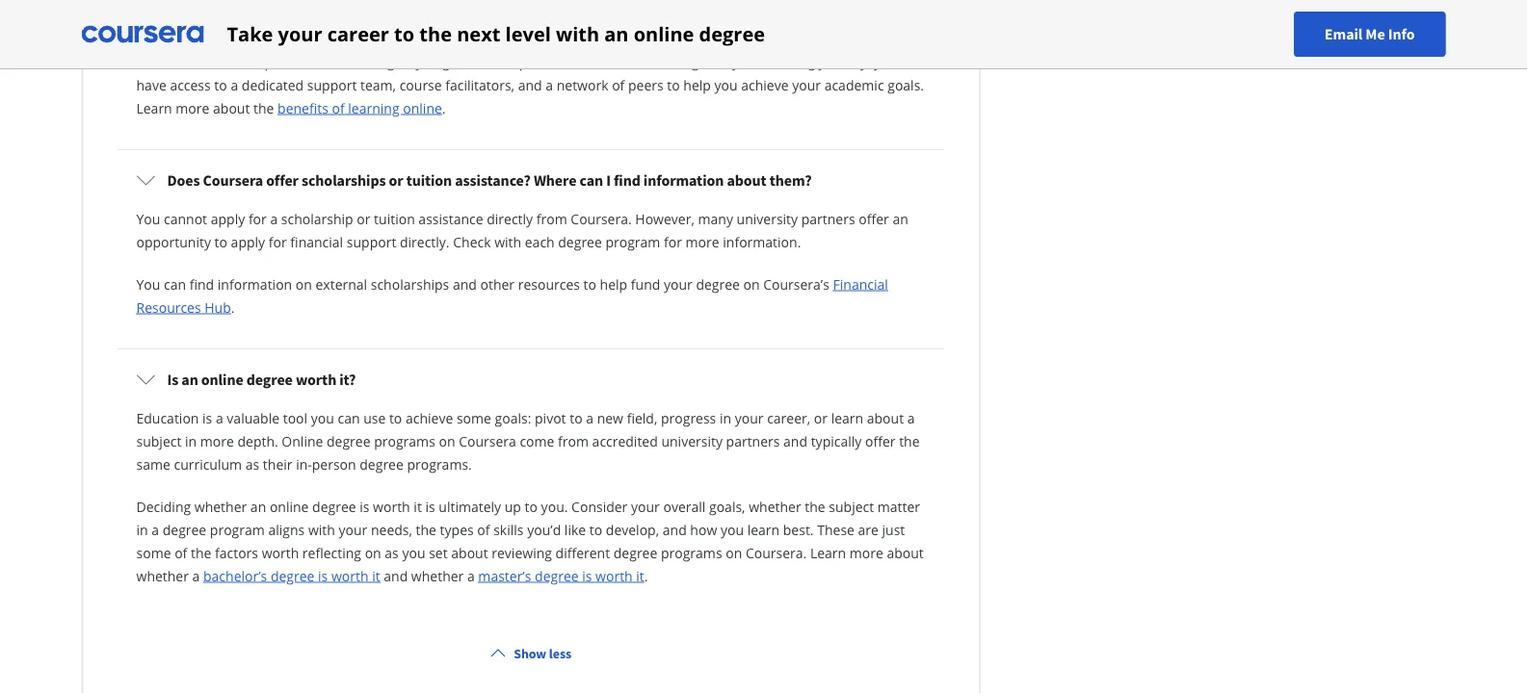 Task type: locate. For each thing, give the bounding box(es) containing it.
. down facilitators,
[[442, 99, 446, 117]]

1 horizontal spatial partners
[[801, 210, 855, 228]]

1 horizontal spatial programs
[[661, 544, 722, 562]]

goals.
[[888, 76, 924, 94]]

academic
[[824, 76, 884, 94]]

you for you can find information on external scholarships and other resources to help fund your degree on coursera's
[[136, 275, 160, 293]]

0 horizontal spatial it
[[372, 567, 380, 585]]

the up set
[[416, 521, 436, 539]]

in down deciding on the left
[[136, 521, 148, 539]]

0 vertical spatial coursera
[[203, 171, 263, 190]]

0 vertical spatial tuition
[[406, 171, 452, 190]]

support down courses
[[307, 76, 357, 94]]

learn inside education is a valuable tool you can use to achieve some goals: pivot to a new field, progress in your career, or learn about a subject in more depth. online degree programs on coursera come from accredited university partners and typically offer the same curriculum as their in-person degree programs.
[[831, 409, 863, 427]]

0 vertical spatial university
[[737, 210, 798, 228]]

coursera's
[[763, 275, 830, 293]]

some inside deciding whether an online degree is worth it is ultimately up to you. consider your overall goals, whether the subject matter in a degree program aligns with your needs, the types of skills you'd like to develop, and how you learn best. these are just some of the factors worth reflecting on as you set about reviewing different degree programs on coursera. learn more about whether a
[[136, 544, 171, 562]]

with for from
[[494, 233, 521, 251]]

1 horizontal spatial learning
[[489, 29, 541, 48]]

greater
[[442, 53, 488, 71]]

. down develop,
[[644, 567, 648, 585]]

offer up the financial at right top
[[859, 210, 889, 228]]

1 horizontal spatial with
[[494, 233, 521, 251]]

0 vertical spatial coursera.
[[571, 210, 632, 228]]

can
[[579, 171, 603, 190], [164, 275, 186, 293], [338, 409, 360, 427]]

you for you cannot apply for a scholarship or tuition assistance directly from coursera. however, many university partners offer an opportunity to apply for financial support directly. check with each degree program for more information.
[[136, 210, 160, 228]]

some
[[457, 409, 491, 427], [136, 544, 171, 562]]

tuition
[[406, 171, 452, 190], [374, 210, 415, 228]]

with inside you cannot apply for a scholarship or tuition assistance directly from coursera. however, many university partners offer an opportunity to apply for financial support directly. check with each degree program for more information.
[[494, 233, 521, 251]]

degree right each at the top of page
[[558, 233, 602, 251]]

0 vertical spatial you
[[136, 210, 160, 228]]

learn left best.
[[747, 521, 780, 539]]

offer inside education is a valuable tool you can use to achieve some goals: pivot to a new field, progress in your career, or learn about a subject in more depth. online degree programs on coursera come from accredited university partners and typically offer the same curriculum as their in-person degree programs.
[[865, 432, 896, 450]]

program down "however,"
[[606, 233, 660, 251]]

as down depth. at bottom left
[[245, 455, 259, 474]]

partners
[[801, 210, 855, 228], [726, 432, 780, 450]]

is up reflecting
[[360, 498, 369, 516]]

0 vertical spatial with
[[556, 21, 599, 47]]

to right may
[[394, 21, 414, 47]]

coursera down the goals:
[[459, 432, 516, 450]]

0 horizontal spatial coursera.
[[571, 210, 632, 228]]

0 vertical spatial subject
[[136, 432, 181, 450]]

1 horizontal spatial learn
[[810, 544, 846, 562]]

on down needs,
[[365, 544, 381, 562]]

0 vertical spatial program
[[606, 233, 660, 251]]

0 vertical spatial learning
[[489, 29, 541, 48]]

about inside dropdown button
[[727, 171, 767, 190]]

financial
[[833, 275, 888, 293]]

1 horizontal spatial .
[[442, 99, 446, 117]]

0 horizontal spatial learn
[[136, 99, 172, 117]]

aligns
[[268, 521, 305, 539]]

master's degree is worth it link
[[478, 567, 644, 585]]

learn
[[831, 409, 863, 427], [747, 521, 780, 539]]

from down pivot
[[558, 432, 589, 450]]

programs
[[374, 432, 435, 450], [661, 544, 722, 562]]

university up information.
[[737, 210, 798, 228]]

1 vertical spatial achieve
[[406, 409, 453, 427]]

0 vertical spatial programs
[[374, 432, 435, 450]]

however,
[[635, 210, 695, 228]]

up
[[505, 498, 521, 516]]

that right lectures
[[775, 29, 800, 48]]

partners inside education is a valuable tool you can use to achieve some goals: pivot to a new field, progress in your career, or learn about a subject in more depth. online degree programs on coursera come from accredited university partners and typically offer the same curriculum as their in-person degree programs.
[[726, 432, 780, 450]]

achieve inside education is a valuable tool you can use to achieve some goals: pivot to a new field, progress in your career, or learn about a subject in more depth. online degree programs on coursera come from accredited university partners and typically offer the same curriculum as their in-person degree programs.
[[406, 409, 453, 427]]

1 vertical spatial apply
[[231, 233, 265, 251]]

0 vertical spatial scholarships
[[302, 171, 386, 190]]

does
[[167, 171, 200, 190]]

2 vertical spatial offer
[[865, 432, 896, 450]]

on inside education is a valuable tool you can use to achieve some goals: pivot to a new field, progress in your career, or learn about a subject in more depth. online degree programs on coursera come from accredited university partners and typically offer the same curriculum as their in-person degree programs.
[[439, 432, 455, 450]]

for down "however,"
[[664, 233, 682, 251]]

can inside education is a valuable tool you can use to achieve some goals: pivot to a new field, progress in your career, or learn about a subject in more depth. online degree programs on coursera come from accredited university partners and typically offer the same curriculum as their in-person degree programs.
[[338, 409, 360, 427]]

1 vertical spatial offer
[[859, 210, 889, 228]]

worth left it?
[[296, 370, 336, 389]]

support up external
[[347, 233, 396, 251]]

or up 'typically'
[[814, 409, 828, 427]]

best.
[[783, 521, 814, 539]]

with up reflecting
[[308, 521, 335, 539]]

1 horizontal spatial information
[[643, 171, 724, 190]]

0 horizontal spatial coursera
[[203, 171, 263, 190]]

1 horizontal spatial find
[[394, 29, 419, 48]]

tuition inside dropdown button
[[406, 171, 452, 190]]

1 vertical spatial coursera.
[[746, 544, 807, 562]]

with for up
[[308, 521, 335, 539]]

and down independence.
[[518, 76, 542, 94]]

ultimately
[[439, 498, 501, 516]]

show
[[514, 646, 546, 663]]

0 vertical spatial achieve
[[741, 76, 789, 94]]

0 vertical spatial as
[[245, 455, 259, 474]]

2 horizontal spatial find
[[614, 171, 640, 190]]

with inside deciding whether an online degree is worth it is ultimately up to you. consider your overall goals, whether the subject matter in a degree program aligns with your needs, the types of skills you'd like to develop, and how you learn best. these are just some of the factors worth reflecting on as you set about reviewing different degree programs on coursera. learn more about whether a
[[308, 521, 335, 539]]

check
[[453, 233, 491, 251]]

2 you from the top
[[136, 275, 160, 293]]

find up give
[[394, 29, 419, 48]]

can left "i"
[[579, 171, 603, 190]]

learn
[[136, 99, 172, 117], [810, 544, 846, 562]]

coursera. down "i"
[[571, 210, 632, 228]]

bachelor's degree is worth it link
[[203, 567, 380, 585]]

about inside education is a valuable tool you can use to achieve some goals: pivot to a new field, progress in your career, or learn about a subject in more depth. online degree programs on coursera come from accredited university partners and typically offer the same curriculum as their in-person degree programs.
[[867, 409, 904, 427]]

that down may
[[358, 53, 384, 71]]

0 vertical spatial from
[[536, 210, 567, 228]]

independence.
[[492, 53, 585, 71]]

1 horizontal spatial can
[[338, 409, 360, 427]]

more down many
[[686, 233, 719, 251]]

does coursera offer scholarships or tuition assistance? where can i find information about them?
[[167, 171, 812, 190]]

1 vertical spatial find
[[614, 171, 640, 190]]

0 horizontal spatial that
[[358, 53, 384, 71]]

1 horizontal spatial learn
[[831, 409, 863, 427]]

or up directly.
[[389, 171, 403, 190]]

or inside education is a valuable tool you can use to achieve some goals: pivot to a new field, progress in your career, or learn about a subject in more depth. online degree programs on coursera come from accredited university partners and typically offer the same curriculum as their in-person degree programs.
[[814, 409, 828, 427]]

video
[[684, 29, 718, 48]]

to right pivot
[[570, 409, 583, 427]]

fund
[[631, 275, 660, 293]]

0 horizontal spatial as
[[245, 455, 259, 474]]

1 vertical spatial you
[[136, 275, 160, 293]]

as inside education is a valuable tool you can use to achieve some goals: pivot to a new field, progress in your career, or learn about a subject in more depth. online degree programs on coursera come from accredited university partners and typically offer the same curriculum as their in-person degree programs.
[[245, 455, 259, 474]]

assistance
[[419, 210, 483, 228]]

support inside you cannot apply for a scholarship or tuition assistance directly from coursera. however, many university partners offer an opportunity to apply for financial support directly. check with each degree program for more information.
[[347, 233, 396, 251]]

degree inside you cannot apply for a scholarship or tuition assistance directly from coursera. however, many university partners offer an opportunity to apply for financial support directly. check with each degree program for more information.
[[558, 233, 602, 251]]

as
[[245, 455, 259, 474], [385, 544, 399, 562]]

find inside once enrolled in your program, you may find a range of learning options, including live video lectures that encourage you to collaborate and self-paced courses that give you greater independence. moreover, throughout your learning journey, you'll have access to a dedicated support team, course facilitators, and a network of peers to help you achieve your academic goals. learn more about the
[[394, 29, 419, 48]]

0 vertical spatial can
[[579, 171, 603, 190]]

paced
[[264, 53, 302, 71]]

about down types
[[451, 544, 488, 562]]

the inside once enrolled in your program, you may find a range of learning options, including live video lectures that encourage you to collaborate and self-paced courses that give you greater independence. moreover, throughout your learning journey, you'll have access to a dedicated support team, course facilitators, and a network of peers to help you achieve your academic goals. learn more about the
[[253, 99, 274, 117]]

worth
[[296, 370, 336, 389], [373, 498, 410, 516], [262, 544, 299, 562], [331, 567, 369, 585], [596, 567, 633, 585]]

facilitators,
[[445, 76, 515, 94]]

more down are
[[850, 544, 883, 562]]

deciding whether an online degree is worth it is ultimately up to you. consider your overall goals, whether the subject matter in a degree program aligns with your needs, the types of skills you'd like to develop, and how you learn best. these are just some of the factors worth reflecting on as you set about reviewing different degree programs on coursera. learn more about whether a
[[136, 498, 924, 585]]

programs down use
[[374, 432, 435, 450]]

like
[[564, 521, 586, 539]]

is
[[202, 409, 212, 427], [360, 498, 369, 516], [425, 498, 435, 516], [318, 567, 328, 585], [582, 567, 592, 585]]

0 vertical spatial partners
[[801, 210, 855, 228]]

1 horizontal spatial help
[[683, 76, 711, 94]]

apply left financial
[[231, 233, 265, 251]]

0 vertical spatial find
[[394, 29, 419, 48]]

1 horizontal spatial coursera
[[459, 432, 516, 450]]

online up valuable
[[201, 370, 243, 389]]

learn down have
[[136, 99, 172, 117]]

achieve up programs.
[[406, 409, 453, 427]]

1 horizontal spatial it
[[414, 498, 422, 516]]

directly.
[[400, 233, 450, 251]]

you up course
[[416, 53, 439, 71]]

0 horizontal spatial help
[[600, 275, 627, 293]]

1 you from the top
[[136, 210, 160, 228]]

1 vertical spatial partners
[[726, 432, 780, 450]]

1 horizontal spatial or
[[389, 171, 403, 190]]

for
[[248, 210, 267, 228], [269, 233, 287, 251], [664, 233, 682, 251]]

1 horizontal spatial for
[[269, 233, 287, 251]]

on left external
[[296, 275, 312, 293]]

1 vertical spatial scholarships
[[371, 275, 449, 293]]

1 horizontal spatial program
[[606, 233, 660, 251]]

apply
[[211, 210, 245, 228], [231, 233, 265, 251]]

scholarships inside dropdown button
[[302, 171, 386, 190]]

in inside deciding whether an online degree is worth it is ultimately up to you. consider your overall goals, whether the subject matter in a degree program aligns with your needs, the types of skills you'd like to develop, and how you learn best. these are just some of the factors worth reflecting on as you set about reviewing different degree programs on coursera. learn more about whether a
[[136, 521, 148, 539]]

consider
[[571, 498, 628, 516]]

1 horizontal spatial achieve
[[741, 76, 789, 94]]

2 vertical spatial can
[[338, 409, 360, 427]]

new
[[597, 409, 623, 427]]

the
[[419, 21, 452, 47], [253, 99, 274, 117], [899, 432, 920, 450], [805, 498, 825, 516], [416, 521, 436, 539], [191, 544, 211, 562]]

and down overall
[[663, 521, 687, 539]]

1 vertical spatial .
[[231, 298, 235, 317]]

learning down the team,
[[348, 99, 399, 117]]

is right the education
[[202, 409, 212, 427]]

in-
[[296, 455, 312, 474]]

degree down deciding on the left
[[163, 521, 206, 539]]

you can find information on external scholarships and other resources to help fund your degree on coursera's
[[136, 275, 833, 293]]

2 horizontal spatial for
[[664, 233, 682, 251]]

it down needs,
[[372, 567, 380, 585]]

have
[[136, 76, 166, 94]]

1 vertical spatial programs
[[661, 544, 722, 562]]

of down moreover,
[[612, 76, 625, 94]]

1 vertical spatial learn
[[747, 521, 780, 539]]

subject up the same
[[136, 432, 181, 450]]

benefits of learning online .
[[278, 99, 446, 117]]

2 horizontal spatial learning
[[764, 53, 816, 71]]

the inside education is a valuable tool you can use to achieve some goals: pivot to a new field, progress in your career, or learn about a subject in more depth. online degree programs on coursera come from accredited university partners and typically offer the same curriculum as their in-person degree programs.
[[899, 432, 920, 450]]

master's
[[478, 567, 531, 585]]

0 vertical spatial information
[[643, 171, 724, 190]]

0 vertical spatial support
[[307, 76, 357, 94]]

financial resources hub
[[136, 275, 888, 317]]

email me info button
[[1294, 12, 1446, 57]]

0 vertical spatial offer
[[266, 171, 299, 190]]

you inside you cannot apply for a scholarship or tuition assistance directly from coursera. however, many university partners offer an opportunity to apply for financial support directly. check with each degree program for more information.
[[136, 210, 160, 228]]

information up "however,"
[[643, 171, 724, 190]]

online down course
[[403, 99, 442, 117]]

more up curriculum
[[200, 432, 234, 450]]

education is a valuable tool you can use to achieve some goals: pivot to a new field, progress in your career, or learn about a subject in more depth. online degree programs on coursera come from accredited university partners and typically offer the same curriculum as their in-person degree programs.
[[136, 409, 920, 474]]

online inside deciding whether an online degree is worth it is ultimately up to you. consider your overall goals, whether the subject matter in a degree program aligns with your needs, the types of skills you'd like to develop, and how you learn best. these are just some of the factors worth reflecting on as you set about reviewing different degree programs on coursera. learn more about whether a
[[270, 498, 309, 516]]

0 vertical spatial or
[[389, 171, 403, 190]]

apply right cannot
[[211, 210, 245, 228]]

1 vertical spatial learning
[[764, 53, 816, 71]]

subject
[[136, 432, 181, 450], [829, 498, 874, 516]]

0 horizontal spatial programs
[[374, 432, 435, 450]]

1 vertical spatial can
[[164, 275, 186, 293]]

achieve down lectures
[[741, 76, 789, 94]]

for left scholarship on the left
[[248, 210, 267, 228]]

is inside education is a valuable tool you can use to achieve some goals: pivot to a new field, progress in your career, or learn about a subject in more depth. online degree programs on coursera come from accredited university partners and typically offer the same curriculum as their in-person degree programs.
[[202, 409, 212, 427]]

0 horizontal spatial learning
[[348, 99, 399, 117]]

the up matter
[[899, 432, 920, 450]]

to right the resources
[[583, 275, 596, 293]]

show less
[[514, 646, 571, 663]]

reflecting
[[302, 544, 361, 562]]

2 horizontal spatial with
[[556, 21, 599, 47]]

it
[[414, 498, 422, 516], [372, 567, 380, 585], [636, 567, 644, 585]]

1 vertical spatial learn
[[810, 544, 846, 562]]

a left the master's
[[467, 567, 475, 585]]

come
[[520, 432, 554, 450]]

achieve
[[741, 76, 789, 94], [406, 409, 453, 427]]

1 horizontal spatial university
[[737, 210, 798, 228]]

1 vertical spatial coursera
[[459, 432, 516, 450]]

partners inside you cannot apply for a scholarship or tuition assistance directly from coursera. however, many university partners offer an opportunity to apply for financial support directly. check with each degree program for more information.
[[801, 210, 855, 228]]

is left ultimately on the bottom of the page
[[425, 498, 435, 516]]

tool
[[283, 409, 307, 427]]

coursera. down best.
[[746, 544, 807, 562]]

access
[[170, 76, 211, 94]]

coursera inside education is a valuable tool you can use to achieve some goals: pivot to a new field, progress in your career, or learn about a subject in more depth. online degree programs on coursera come from accredited university partners and typically offer the same curriculum as their in-person degree programs.
[[459, 432, 516, 450]]

support inside once enrolled in your program, you may find a range of learning options, including live video lectures that encourage you to collaborate and self-paced courses that give you greater independence. moreover, throughout your learning journey, you'll have access to a dedicated support team, course facilitators, and a network of peers to help you achieve your academic goals. learn more about the
[[307, 76, 357, 94]]

to right access
[[214, 76, 227, 94]]

0 horizontal spatial partners
[[726, 432, 780, 450]]

some inside education is a valuable tool you can use to achieve some goals: pivot to a new field, progress in your career, or learn about a subject in more depth. online degree programs on coursera come from accredited university partners and typically offer the same curriculum as their in-person degree programs.
[[457, 409, 491, 427]]

programs down how
[[661, 544, 722, 562]]

of up greater
[[473, 29, 486, 48]]

0 horizontal spatial .
[[231, 298, 235, 317]]

tuition up "assistance"
[[406, 171, 452, 190]]

more inside education is a valuable tool you can use to achieve some goals: pivot to a new field, progress in your career, or learn about a subject in more depth. online degree programs on coursera come from accredited university partners and typically offer the same curriculum as their in-person degree programs.
[[200, 432, 234, 450]]

online up throughout on the top left of page
[[634, 21, 694, 47]]

may
[[364, 29, 391, 48]]

0 horizontal spatial learn
[[747, 521, 780, 539]]

dedicated
[[242, 76, 304, 94]]

about up matter
[[867, 409, 904, 427]]

as down needs,
[[385, 544, 399, 562]]

from inside education is a valuable tool you can use to achieve some goals: pivot to a new field, progress in your career, or learn about a subject in more depth. online degree programs on coursera come from accredited university partners and typically offer the same curriculum as their in-person degree programs.
[[558, 432, 589, 450]]

1 horizontal spatial coursera.
[[746, 544, 807, 562]]

2 horizontal spatial can
[[579, 171, 603, 190]]

0 horizontal spatial some
[[136, 544, 171, 562]]

subject up 'these'
[[829, 498, 874, 516]]

2 horizontal spatial or
[[814, 409, 828, 427]]

learn down 'these'
[[810, 544, 846, 562]]

and
[[210, 53, 235, 71], [518, 76, 542, 94], [453, 275, 477, 293], [783, 432, 807, 450], [663, 521, 687, 539], [384, 567, 408, 585]]

in up self-
[[228, 29, 240, 48]]

2 vertical spatial with
[[308, 521, 335, 539]]

some down deciding on the left
[[136, 544, 171, 562]]

throughout
[[657, 53, 729, 71]]

2 vertical spatial or
[[814, 409, 828, 427]]

find inside dropdown button
[[614, 171, 640, 190]]

from
[[536, 210, 567, 228], [558, 432, 589, 450]]

enrolled
[[173, 29, 225, 48]]

1 horizontal spatial subject
[[829, 498, 874, 516]]

0 vertical spatial some
[[457, 409, 491, 427]]

scholarships up scholarship on the left
[[302, 171, 386, 190]]

1 vertical spatial subject
[[829, 498, 874, 516]]

program inside you cannot apply for a scholarship or tuition assistance directly from coursera. however, many university partners offer an opportunity to apply for financial support directly. check with each degree program for more information.
[[606, 233, 660, 251]]

partners down "career,"
[[726, 432, 780, 450]]

1 horizontal spatial some
[[457, 409, 491, 427]]

0 horizontal spatial with
[[308, 521, 335, 539]]

0 vertical spatial learn
[[831, 409, 863, 427]]

can up resources
[[164, 275, 186, 293]]

coursera.
[[571, 210, 632, 228], [746, 544, 807, 562]]

coursera inside the does coursera offer scholarships or tuition assistance? where can i find information about them? dropdown button
[[203, 171, 263, 190]]

2 vertical spatial .
[[644, 567, 648, 585]]

you cannot apply for a scholarship or tuition assistance directly from coursera. however, many university partners offer an opportunity to apply for financial support directly. check with each degree program for more information.
[[136, 210, 908, 251]]

more down access
[[176, 99, 209, 117]]

1 vertical spatial tuition
[[374, 210, 415, 228]]

0 vertical spatial that
[[775, 29, 800, 48]]

offer inside you cannot apply for a scholarship or tuition assistance directly from coursera. however, many university partners offer an opportunity to apply for financial support directly. check with each degree program for more information.
[[859, 210, 889, 228]]

on
[[296, 275, 312, 293], [743, 275, 760, 293], [439, 432, 455, 450], [365, 544, 381, 562], [726, 544, 742, 562]]

. right resources
[[231, 298, 235, 317]]

your left "career,"
[[735, 409, 764, 427]]

of
[[473, 29, 486, 48], [612, 76, 625, 94], [332, 99, 345, 117], [477, 521, 490, 539], [175, 544, 187, 562]]

you
[[337, 29, 361, 48], [874, 29, 897, 48], [416, 53, 439, 71], [714, 76, 738, 94], [311, 409, 334, 427], [721, 521, 744, 539], [402, 544, 425, 562]]

0 horizontal spatial find
[[190, 275, 214, 293]]

degree up valuable
[[246, 370, 293, 389]]

help down throughout on the top left of page
[[683, 76, 711, 94]]

coursera right does
[[203, 171, 263, 190]]

can left use
[[338, 409, 360, 427]]

the down dedicated
[[253, 99, 274, 117]]

career
[[327, 21, 389, 47]]

whether up best.
[[749, 498, 801, 516]]

learn inside once enrolled in your program, you may find a range of learning options, including live video lectures that encourage you to collaborate and self-paced courses that give you greater independence. moreover, throughout your learning journey, you'll have access to a dedicated support team, course facilitators, and a network of peers to help you achieve your academic goals. learn more about the
[[136, 99, 172, 117]]

1 horizontal spatial that
[[775, 29, 800, 48]]

0 vertical spatial help
[[683, 76, 711, 94]]

and inside deciding whether an online degree is worth it is ultimately up to you. consider your overall goals, whether the subject matter in a degree program aligns with your needs, the types of skills you'd like to develop, and how you learn best. these are just some of the factors worth reflecting on as you set about reviewing different degree programs on coursera. learn more about whether a
[[663, 521, 687, 539]]

0 horizontal spatial for
[[248, 210, 267, 228]]

with up independence.
[[556, 21, 599, 47]]

1 vertical spatial some
[[136, 544, 171, 562]]

whether
[[194, 498, 247, 516], [749, 498, 801, 516], [136, 567, 189, 585], [411, 567, 464, 585]]

matter
[[878, 498, 920, 516]]



Task type: vqa. For each thing, say whether or not it's contained in the screenshot.
peers at the top left of the page
yes



Task type: describe. For each thing, give the bounding box(es) containing it.
whether down deciding on the left
[[136, 567, 189, 585]]

programs inside education is a valuable tool you can use to achieve some goals: pivot to a new field, progress in your career, or learn about a subject in more depth. online degree programs on coursera come from accredited university partners and typically offer the same curriculum as their in-person degree programs.
[[374, 432, 435, 450]]

are
[[858, 521, 879, 539]]

help inside once enrolled in your program, you may find a range of learning options, including live video lectures that encourage you to collaborate and self-paced courses that give you greater independence. moreover, throughout your learning journey, you'll have access to a dedicated support team, course facilitators, and a network of peers to help you achieve your academic goals. learn more about the
[[683, 76, 711, 94]]

programs.
[[407, 455, 472, 474]]

a left bachelor's
[[192, 567, 200, 585]]

less
[[549, 646, 571, 663]]

them?
[[770, 171, 812, 190]]

including
[[599, 29, 656, 48]]

and left other
[[453, 275, 477, 293]]

journey,
[[819, 53, 870, 71]]

field,
[[627, 409, 657, 427]]

coursera. inside deciding whether an online degree is worth it is ultimately up to you. consider your overall goals, whether the subject matter in a degree program aligns with your needs, the types of skills you'd like to develop, and how you learn best. these are just some of the factors worth reflecting on as you set about reviewing different degree programs on coursera. learn more about whether a
[[746, 544, 807, 562]]

1 vertical spatial that
[[358, 53, 384, 71]]

degree down information.
[[696, 275, 740, 293]]

you left may
[[337, 29, 361, 48]]

coursera image
[[81, 19, 204, 50]]

worth inside dropdown button
[[296, 370, 336, 389]]

is down "different"
[[582, 567, 592, 585]]

of down deciding on the left
[[175, 544, 187, 562]]

give
[[387, 53, 412, 71]]

0 vertical spatial .
[[442, 99, 446, 117]]

to right like
[[589, 521, 602, 539]]

show less button
[[483, 637, 579, 672]]

subject inside education is a valuable tool you can use to achieve some goals: pivot to a new field, progress in your career, or learn about a subject in more depth. online degree programs on coursera come from accredited university partners and typically offer the same curriculum as their in-person degree programs.
[[136, 432, 181, 450]]

accredited
[[592, 432, 658, 450]]

programs inside deciding whether an online degree is worth it is ultimately up to you. consider your overall goals, whether the subject matter in a degree program aligns with your needs, the types of skills you'd like to develop, and how you learn best. these are just some of the factors worth reflecting on as you set about reviewing different degree programs on coursera. learn more about whether a
[[661, 544, 722, 562]]

courses
[[306, 53, 355, 71]]

on down information.
[[743, 275, 760, 293]]

learn inside deciding whether an online degree is worth it is ultimately up to you. consider your overall goals, whether the subject matter in a degree program aligns with your needs, the types of skills you'd like to develop, and how you learn best. these are just some of the factors worth reflecting on as you set about reviewing different degree programs on coursera. learn more about whether a
[[810, 544, 846, 562]]

is
[[167, 370, 178, 389]]

factors
[[215, 544, 258, 562]]

deciding
[[136, 498, 191, 516]]

or inside you cannot apply for a scholarship or tuition assistance directly from coursera. however, many university partners offer an opportunity to apply for financial support directly. check with each degree program for more information.
[[357, 210, 370, 228]]

as inside deciding whether an online degree is worth it is ultimately up to you. consider your overall goals, whether the subject matter in a degree program aligns with your needs, the types of skills you'd like to develop, and how you learn best. these are just some of the factors worth reflecting on as you set about reviewing different degree programs on coursera. learn more about whether a
[[385, 544, 399, 562]]

pivot
[[535, 409, 566, 427]]

bachelor's degree is worth it and whether a master's degree is worth it .
[[203, 567, 648, 585]]

from inside you cannot apply for a scholarship or tuition assistance directly from coursera. however, many university partners offer an opportunity to apply for financial support directly. check with each degree program for more information.
[[536, 210, 567, 228]]

options,
[[544, 29, 595, 48]]

to up the 'you'll'
[[901, 29, 914, 48]]

more inside once enrolled in your program, you may find a range of learning options, including live video lectures that encourage you to collaborate and self-paced courses that give you greater independence. moreover, throughout your learning journey, you'll have access to a dedicated support team, course facilitators, and a network of peers to help you achieve your academic goals. learn more about the
[[176, 99, 209, 117]]

information.
[[723, 233, 801, 251]]

lectures
[[722, 29, 772, 48]]

more inside you cannot apply for a scholarship or tuition assistance directly from coursera. however, many university partners offer an opportunity to apply for financial support directly. check with each degree program for more information.
[[686, 233, 719, 251]]

it inside deciding whether an online degree is worth it is ultimately up to you. consider your overall goals, whether the subject matter in a degree program aligns with your needs, the types of skills you'd like to develop, and how you learn best. these are just some of the factors worth reflecting on as you set about reviewing different degree programs on coursera. learn more about whether a
[[414, 498, 422, 516]]

about inside once enrolled in your program, you may find a range of learning options, including live video lectures that encourage you to collaborate and self-paced courses that give you greater independence. moreover, throughout your learning journey, you'll have access to a dedicated support team, course facilitators, and a network of peers to help you achieve your academic goals. learn more about the
[[213, 99, 250, 117]]

1 vertical spatial help
[[600, 275, 627, 293]]

a left valuable
[[216, 409, 223, 427]]

different
[[556, 544, 610, 562]]

curriculum
[[174, 455, 242, 474]]

0 horizontal spatial can
[[164, 275, 186, 293]]

each
[[525, 233, 555, 251]]

worth down "aligns"
[[262, 544, 299, 562]]

online
[[282, 432, 323, 450]]

on down 'goals,'
[[726, 544, 742, 562]]

network
[[557, 76, 608, 94]]

you down 'goals,'
[[721, 521, 744, 539]]

a left the range
[[422, 29, 430, 48]]

university inside you cannot apply for a scholarship or tuition assistance directly from coursera. however, many university partners offer an opportunity to apply for financial support directly. check with each degree program for more information.
[[737, 210, 798, 228]]

assistance?
[[455, 171, 531, 190]]

self-
[[238, 53, 264, 71]]

the up best.
[[805, 498, 825, 516]]

a inside you cannot apply for a scholarship or tuition assistance directly from coursera. however, many university partners offer an opportunity to apply for financial support directly. check with each degree program for more information.
[[270, 210, 278, 228]]

i
[[606, 171, 611, 190]]

does coursera offer scholarships or tuition assistance? where can i find information about them? button
[[121, 153, 941, 207]]

typically
[[811, 432, 862, 450]]

take your career to the next level with an online degree
[[227, 21, 765, 47]]

team,
[[360, 76, 396, 94]]

these
[[817, 521, 855, 539]]

course
[[400, 76, 442, 94]]

hub
[[205, 298, 231, 317]]

level
[[505, 21, 551, 47]]

how
[[690, 521, 717, 539]]

tuition inside you cannot apply for a scholarship or tuition assistance directly from coursera. however, many university partners offer an opportunity to apply for financial support directly. check with each degree program for more information.
[[374, 210, 415, 228]]

moreover,
[[588, 53, 653, 71]]

can inside dropdown button
[[579, 171, 603, 190]]

you left set
[[402, 544, 425, 562]]

you'll
[[874, 53, 907, 71]]

whether down curriculum
[[194, 498, 247, 516]]

use
[[363, 409, 386, 427]]

you inside education is a valuable tool you can use to achieve some goals: pivot to a new field, progress in your career, or learn about a subject in more depth. online degree programs on coursera come from accredited university partners and typically offer the same curriculum as their in-person degree programs.
[[311, 409, 334, 427]]

skills
[[493, 521, 524, 539]]

many
[[698, 210, 733, 228]]

take
[[227, 21, 273, 47]]

just
[[882, 521, 905, 539]]

an inside dropdown button
[[181, 370, 198, 389]]

1 vertical spatial information
[[218, 275, 292, 293]]

subject inside deciding whether an online degree is worth it is ultimately up to you. consider your overall goals, whether the subject matter in a degree program aligns with your needs, the types of skills you'd like to develop, and how you learn best. these are just some of the factors worth reflecting on as you set about reviewing different degree programs on coursera. learn more about whether a
[[829, 498, 874, 516]]

live
[[659, 29, 680, 48]]

a up matter
[[907, 409, 915, 427]]

coursera. inside you cannot apply for a scholarship or tuition assistance directly from coursera. however, many university partners offer an opportunity to apply for financial support directly. check with each degree program for more information.
[[571, 210, 632, 228]]

your up self-
[[243, 29, 272, 48]]

depth.
[[237, 432, 278, 450]]

goals:
[[495, 409, 531, 427]]

a down self-
[[231, 76, 238, 94]]

program inside deciding whether an online degree is worth it is ultimately up to you. consider your overall goals, whether the subject matter in a degree program aligns with your needs, the types of skills you'd like to develop, and how you learn best. these are just some of the factors worth reflecting on as you set about reviewing different degree programs on coursera. learn more about whether a
[[210, 521, 265, 539]]

is an online degree worth it? button
[[121, 353, 941, 407]]

about down just
[[887, 544, 924, 562]]

learn inside deciding whether an online degree is worth it is ultimately up to you. consider your overall goals, whether the subject matter in a degree program aligns with your needs, the types of skills you'd like to develop, and how you learn best. these are just some of the factors worth reflecting on as you set about reviewing different degree programs on coursera. learn more about whether a
[[747, 521, 780, 539]]

other
[[480, 275, 515, 293]]

to right use
[[389, 409, 402, 427]]

worth up needs,
[[373, 498, 410, 516]]

achieve inside once enrolled in your program, you may find a range of learning options, including live video lectures that encourage you to collaborate and self-paced courses that give you greater independence. moreover, throughout your learning journey, you'll have access to a dedicated support team, course facilitators, and a network of peers to help you achieve your academic goals. learn more about the
[[741, 76, 789, 94]]

the up greater
[[419, 21, 452, 47]]

it?
[[339, 370, 356, 389]]

develop,
[[606, 521, 659, 539]]

your inside education is a valuable tool you can use to achieve some goals: pivot to a new field, progress in your career, or learn about a subject in more depth. online degree programs on coursera come from accredited university partners and typically offer the same curriculum as their in-person degree programs.
[[735, 409, 764, 427]]

in up curriculum
[[185, 432, 197, 450]]

same
[[136, 455, 170, 474]]

program,
[[276, 29, 334, 48]]

offer inside dropdown button
[[266, 171, 299, 190]]

person
[[312, 455, 356, 474]]

your down journey,
[[792, 76, 821, 94]]

in right progress
[[720, 409, 731, 427]]

your up develop,
[[631, 498, 660, 516]]

range
[[433, 29, 470, 48]]

degree up person on the bottom
[[327, 432, 371, 450]]

of right benefits on the top left of the page
[[332, 99, 345, 117]]

once enrolled in your program, you may find a range of learning options, including live video lectures that encourage you to collaborate and self-paced courses that give you greater independence. moreover, throughout your learning journey, you'll have access to a dedicated support team, course facilitators, and a network of peers to help you achieve your academic goals. learn more about the
[[136, 29, 924, 117]]

university inside education is a valuable tool you can use to achieve some goals: pivot to a new field, progress in your career, or learn about a subject in more depth. online degree programs on coursera come from accredited university partners and typically offer the same curriculum as their in-person degree programs.
[[661, 432, 723, 450]]

next
[[457, 21, 500, 47]]

2 horizontal spatial it
[[636, 567, 644, 585]]

degree up throughout on the top left of page
[[699, 21, 765, 47]]

opportunity
[[136, 233, 211, 251]]

your down lectures
[[732, 53, 761, 71]]

resources
[[518, 275, 580, 293]]

degree down person on the bottom
[[312, 498, 356, 516]]

your up paced
[[278, 21, 322, 47]]

or inside dropdown button
[[389, 171, 403, 190]]

to right up
[[525, 498, 538, 516]]

once
[[136, 29, 169, 48]]

encourage
[[804, 29, 870, 48]]

to inside you cannot apply for a scholarship or tuition assistance directly from coursera. however, many university partners offer an opportunity to apply for financial support directly. check with each degree program for more information.
[[214, 233, 227, 251]]

information inside the does coursera offer scholarships or tuition assistance? where can i find information about them? dropdown button
[[643, 171, 724, 190]]

cannot
[[164, 210, 207, 228]]

and left self-
[[210, 53, 235, 71]]

degree down use
[[360, 455, 404, 474]]

worth down "different"
[[596, 567, 633, 585]]

worth down reflecting
[[331, 567, 369, 585]]

of left skills
[[477, 521, 490, 539]]

bachelor's
[[203, 567, 267, 585]]

email
[[1325, 25, 1363, 44]]

a down deciding on the left
[[152, 521, 159, 539]]

email me info
[[1325, 25, 1415, 44]]

an inside deciding whether an online degree is worth it is ultimately up to you. consider your overall goals, whether the subject matter in a degree program aligns with your needs, the types of skills you'd like to develop, and how you learn best. these are just some of the factors worth reflecting on as you set about reviewing different degree programs on coursera. learn more about whether a
[[250, 498, 266, 516]]

peers
[[628, 76, 664, 94]]

your up reflecting
[[339, 521, 367, 539]]

degree down "different"
[[535, 567, 579, 585]]

online inside dropdown button
[[201, 370, 243, 389]]

the left 'factors'
[[191, 544, 211, 562]]

2 vertical spatial find
[[190, 275, 214, 293]]

overall
[[663, 498, 706, 516]]

progress
[[661, 409, 716, 427]]

0 vertical spatial apply
[[211, 210, 245, 228]]

your right 'fund' on the left top
[[664, 275, 693, 293]]

is down reflecting
[[318, 567, 328, 585]]

types
[[440, 521, 474, 539]]

resources
[[136, 298, 201, 317]]

scholarship
[[281, 210, 353, 228]]

and inside education is a valuable tool you can use to achieve some goals: pivot to a new field, progress in your career, or learn about a subject in more depth. online degree programs on coursera come from accredited university partners and typically offer the same curriculum as their in-person degree programs.
[[783, 432, 807, 450]]

you up the 'you'll'
[[874, 29, 897, 48]]

degree down develop,
[[614, 544, 657, 562]]

me
[[1366, 25, 1385, 44]]

and down needs,
[[384, 567, 408, 585]]

external
[[316, 275, 367, 293]]

2 vertical spatial learning
[[348, 99, 399, 117]]

in inside once enrolled in your program, you may find a range of learning options, including live video lectures that encourage you to collaborate and self-paced courses that give you greater independence. moreover, throughout your learning journey, you'll have access to a dedicated support team, course facilitators, and a network of peers to help you achieve your academic goals. learn more about the
[[228, 29, 240, 48]]

career,
[[767, 409, 810, 427]]

to right the peers
[[667, 76, 680, 94]]

more inside deciding whether an online degree is worth it is ultimately up to you. consider your overall goals, whether the subject matter in a degree program aligns with your needs, the types of skills you'd like to develop, and how you learn best. these are just some of the factors worth reflecting on as you set about reviewing different degree programs on coursera. learn more about whether a
[[850, 544, 883, 562]]

degree down reflecting
[[271, 567, 315, 585]]

whether down set
[[411, 567, 464, 585]]

a left new
[[586, 409, 594, 427]]

a down independence.
[[546, 76, 553, 94]]

an inside you cannot apply for a scholarship or tuition assistance directly from coursera. however, many university partners offer an opportunity to apply for financial support directly. check with each degree program for more information.
[[893, 210, 908, 228]]

valuable
[[227, 409, 279, 427]]

goals,
[[709, 498, 745, 516]]

you down throughout on the top left of page
[[714, 76, 738, 94]]

degree inside dropdown button
[[246, 370, 293, 389]]



